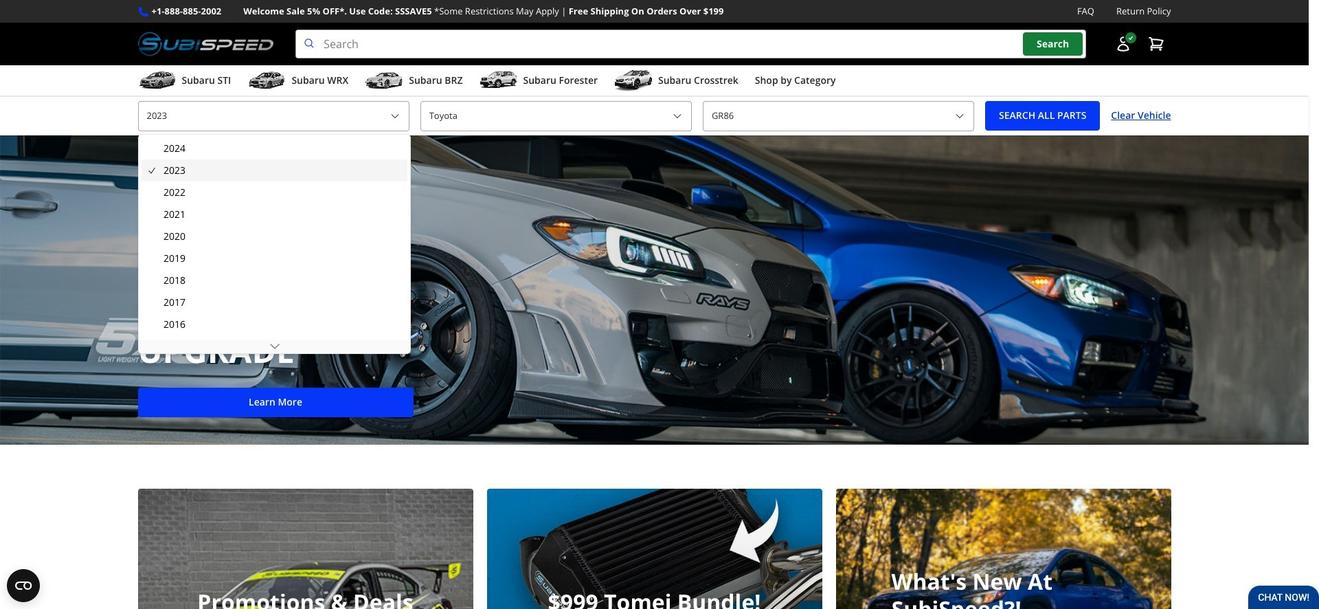Task type: vqa. For each thing, say whether or not it's contained in the screenshot.
OPTION to the top
yes



Task type: describe. For each thing, give the bounding box(es) containing it.
2 option from the top
[[142, 335, 408, 357]]



Task type: locate. For each thing, give the bounding box(es) containing it.
0 vertical spatial option
[[142, 159, 408, 181]]

search input field
[[296, 30, 1087, 59]]

group
[[142, 137, 408, 609]]

list box
[[138, 134, 411, 609]]

1 vertical spatial option
[[142, 335, 408, 357]]

open widget image
[[7, 569, 40, 602]]

1 option from the top
[[142, 159, 408, 181]]

option
[[142, 159, 408, 181], [142, 335, 408, 357]]



